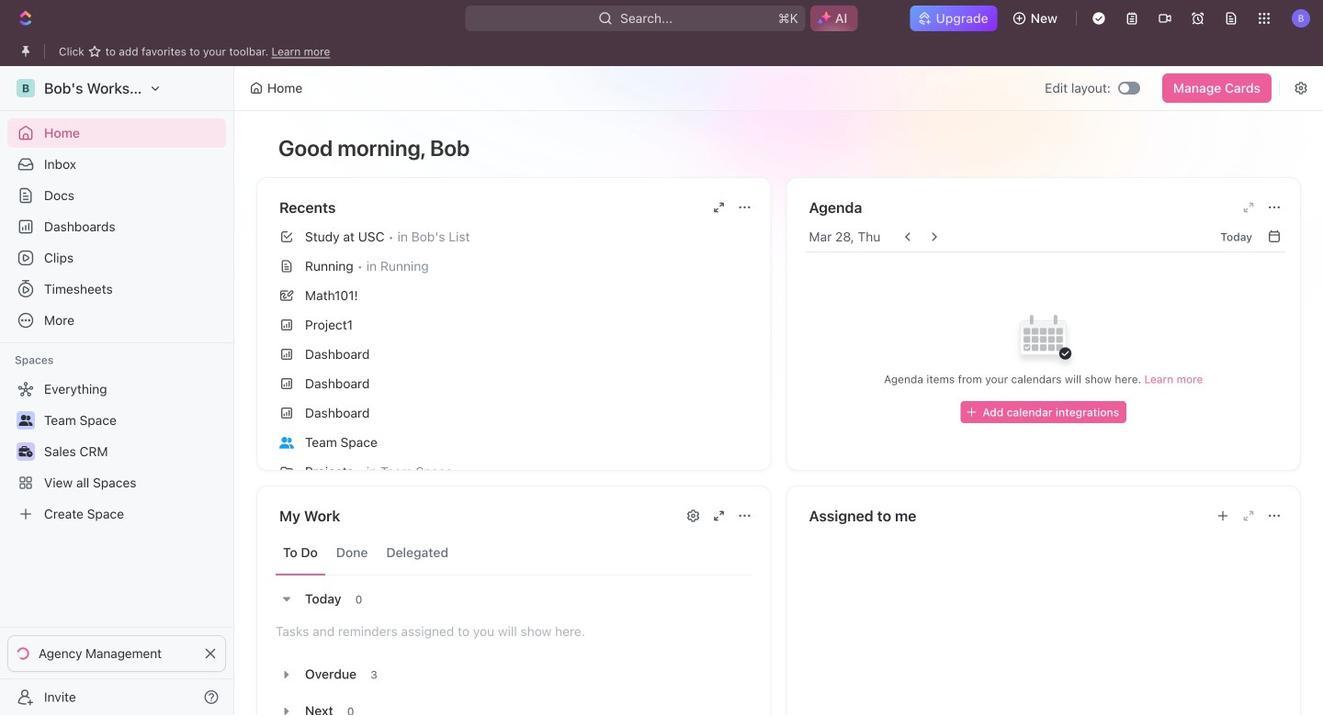 Task type: locate. For each thing, give the bounding box(es) containing it.
tree
[[7, 375, 226, 529]]

1 vertical spatial user group image
[[279, 437, 294, 449]]

sidebar navigation
[[0, 66, 238, 716]]

0 horizontal spatial user group image
[[19, 415, 33, 426]]

0 vertical spatial user group image
[[19, 415, 33, 426]]

business time image
[[19, 447, 33, 458]]

1 horizontal spatial user group image
[[279, 437, 294, 449]]

user group image
[[19, 415, 33, 426], [279, 437, 294, 449]]

tab list
[[276, 531, 752, 576]]

tree inside sidebar navigation
[[7, 375, 226, 529]]



Task type: describe. For each thing, give the bounding box(es) containing it.
user group image inside tree
[[19, 415, 33, 426]]

bob's workspace, , element
[[17, 79, 35, 97]]



Task type: vqa. For each thing, say whether or not it's contained in the screenshot.
tree in Sidebar NAVIGATION
yes



